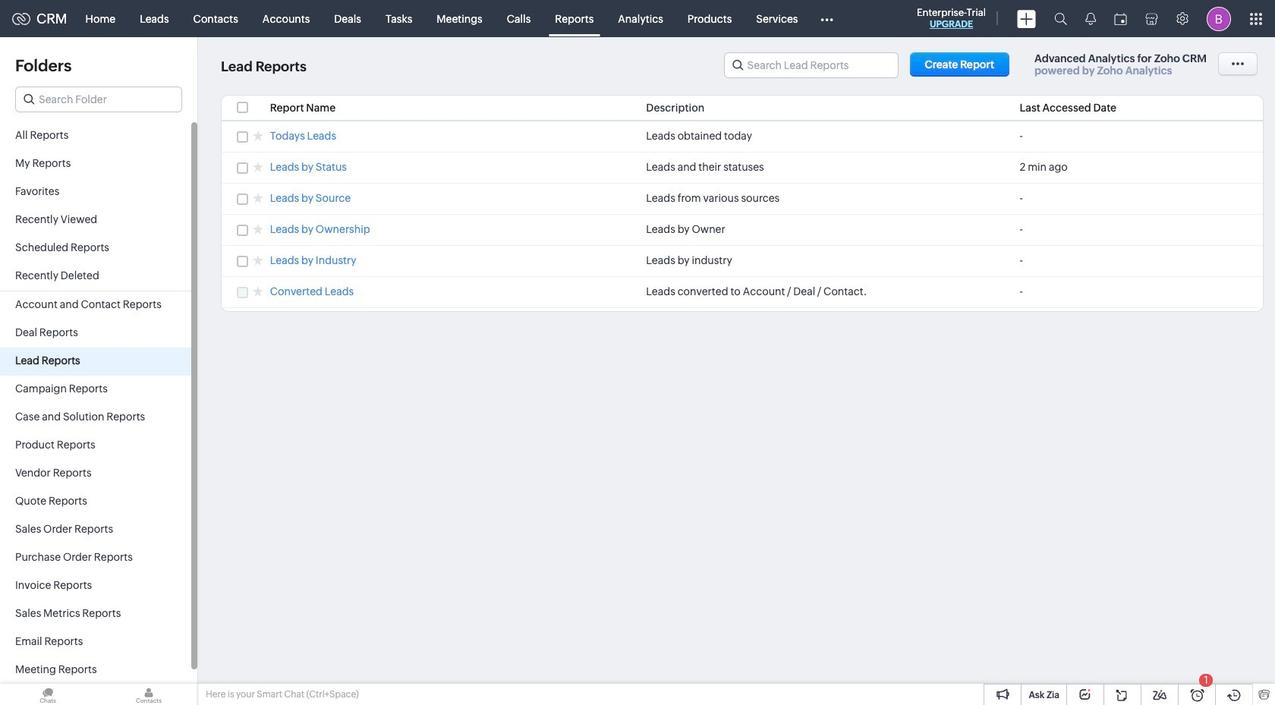 Task type: locate. For each thing, give the bounding box(es) containing it.
logo image
[[12, 13, 30, 25]]

signals image
[[1086, 12, 1096, 25]]

search image
[[1055, 12, 1067, 25]]

profile image
[[1207, 6, 1231, 31]]

Other Modules field
[[810, 6, 843, 31]]

search element
[[1045, 0, 1077, 37]]

create menu element
[[1008, 0, 1045, 37]]

calendar image
[[1115, 13, 1127, 25]]

Search Folder text field
[[16, 87, 181, 112]]

chats image
[[0, 684, 96, 705]]

Search Lead Reports text field
[[725, 53, 898, 77]]



Task type: describe. For each thing, give the bounding box(es) containing it.
profile element
[[1198, 0, 1241, 37]]

contacts image
[[101, 684, 197, 705]]

create menu image
[[1017, 9, 1036, 28]]

signals element
[[1077, 0, 1105, 37]]



Task type: vqa. For each thing, say whether or not it's contained in the screenshot.
"SIGNALS" element
yes



